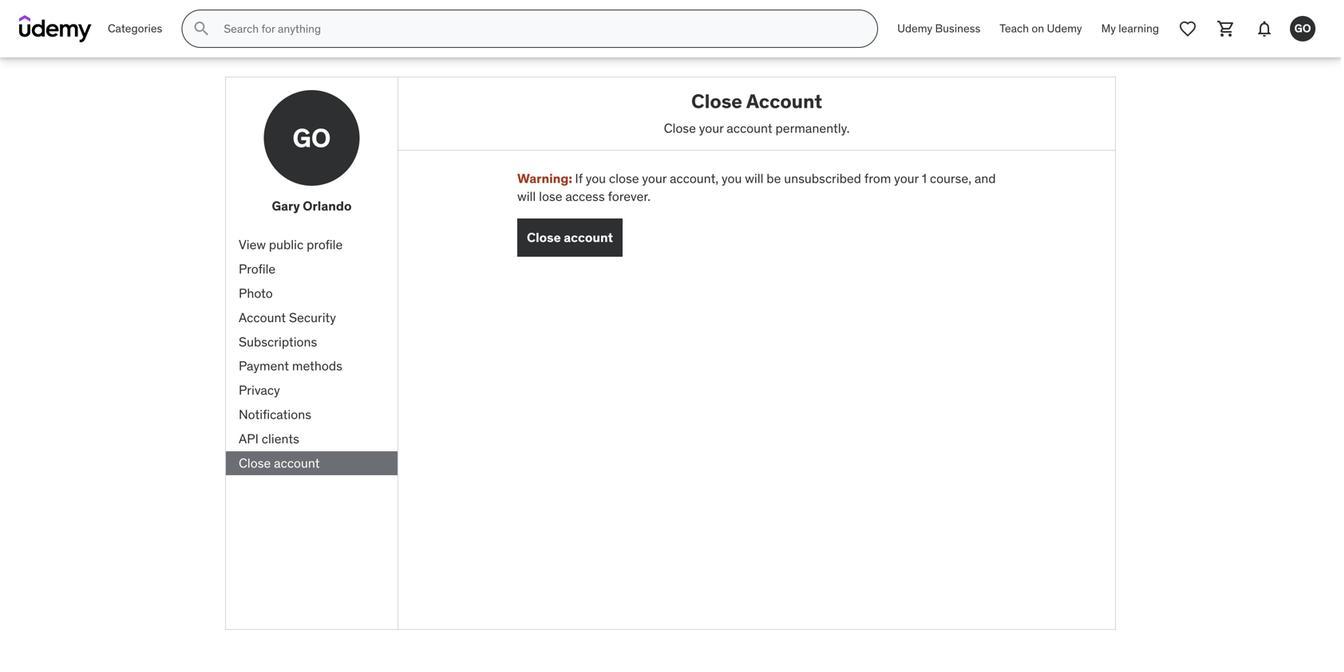 Task type: describe. For each thing, give the bounding box(es) containing it.
account inside view public profile profile photo account security subscriptions payment methods privacy notifications api clients close account
[[274, 455, 320, 472]]

udemy business
[[897, 21, 981, 36]]

close inside close account button
[[527, 229, 561, 246]]

view public profile link
[[226, 233, 398, 258]]

teach on udemy
[[1000, 21, 1082, 36]]

privacy
[[239, 382, 280, 399]]

notifications link
[[226, 403, 398, 427]]

close account button
[[517, 219, 623, 257]]

notifications image
[[1255, 19, 1274, 38]]

permanently.
[[776, 120, 850, 136]]

from
[[864, 171, 891, 187]]

unsubscribed
[[784, 171, 861, 187]]

profile
[[239, 261, 276, 277]]

view
[[239, 237, 266, 253]]

gary
[[272, 198, 300, 214]]

1 vertical spatial will
[[517, 188, 536, 205]]

profile link
[[226, 258, 398, 282]]

wishlist image
[[1178, 19, 1197, 38]]

account inside close account button
[[564, 229, 613, 246]]

udemy image
[[19, 15, 92, 42]]

teach on udemy link
[[990, 10, 1092, 48]]

close account close your account permanently.
[[664, 89, 850, 136]]

business
[[935, 21, 981, 36]]

Search for anything text field
[[221, 15, 858, 42]]

close account
[[527, 229, 613, 246]]

your for you
[[642, 171, 667, 187]]

account inside view public profile profile photo account security subscriptions payment methods privacy notifications api clients close account
[[239, 310, 286, 326]]

orlando
[[303, 198, 352, 214]]

privacy link
[[226, 379, 398, 403]]

close
[[609, 171, 639, 187]]

categories button
[[98, 10, 172, 48]]

go inside go link
[[1294, 21, 1311, 36]]

if you close your account, you will be unsubscribed from your 1 course, and will lose access forever.
[[517, 171, 996, 205]]

clients
[[262, 431, 299, 447]]

api clients link
[[226, 427, 398, 452]]

photo link
[[226, 282, 398, 306]]

payment methods link
[[226, 355, 398, 379]]

categories
[[108, 21, 162, 36]]

submit search image
[[192, 19, 211, 38]]

api
[[239, 431, 259, 447]]

view public profile profile photo account security subscriptions payment methods privacy notifications api clients close account
[[239, 237, 343, 472]]

course,
[[930, 171, 972, 187]]

shopping cart with 0 items image
[[1217, 19, 1236, 38]]

1
[[922, 171, 927, 187]]

gary orlando
[[272, 198, 352, 214]]

be
[[767, 171, 781, 187]]

your for account
[[699, 120, 724, 136]]

on
[[1032, 21, 1044, 36]]

my learning
[[1101, 21, 1159, 36]]



Task type: locate. For each thing, give the bounding box(es) containing it.
0 horizontal spatial will
[[517, 188, 536, 205]]

teach
[[1000, 21, 1029, 36]]

your
[[699, 120, 724, 136], [642, 171, 667, 187], [894, 171, 919, 187]]

and
[[975, 171, 996, 187]]

udemy right on
[[1047, 21, 1082, 36]]

0 horizontal spatial go
[[293, 122, 331, 154]]

1 vertical spatial go
[[293, 122, 331, 154]]

1 horizontal spatial go
[[1294, 21, 1311, 36]]

account down the access
[[564, 229, 613, 246]]

account down api clients 'link' in the bottom left of the page
[[274, 455, 320, 472]]

you right the account,
[[722, 171, 742, 187]]

notifications
[[239, 407, 311, 423]]

account down photo
[[239, 310, 286, 326]]

photo
[[239, 285, 273, 302]]

go up the gary orlando
[[293, 122, 331, 154]]

security
[[289, 310, 336, 326]]

0 horizontal spatial you
[[586, 171, 606, 187]]

2 you from the left
[[722, 171, 742, 187]]

0 horizontal spatial account
[[239, 310, 286, 326]]

you
[[586, 171, 606, 187], [722, 171, 742, 187]]

public
[[269, 237, 304, 253]]

account up 'be'
[[727, 120, 773, 136]]

udemy business link
[[888, 10, 990, 48]]

1 horizontal spatial will
[[745, 171, 764, 187]]

profile
[[307, 237, 343, 253]]

udemy inside udemy business link
[[897, 21, 933, 36]]

learning
[[1119, 21, 1159, 36]]

udemy inside the "teach on udemy" link
[[1047, 21, 1082, 36]]

your inside close account close your account permanently.
[[699, 120, 724, 136]]

your up the account,
[[699, 120, 724, 136]]

go
[[1294, 21, 1311, 36], [293, 122, 331, 154]]

close
[[691, 89, 742, 113], [664, 120, 696, 136], [527, 229, 561, 246], [239, 455, 271, 472]]

1 horizontal spatial you
[[722, 171, 742, 187]]

access
[[566, 188, 605, 205]]

0 vertical spatial go
[[1294, 21, 1311, 36]]

your left 1
[[894, 171, 919, 187]]

close account link
[[226, 452, 398, 476]]

2 vertical spatial account
[[274, 455, 320, 472]]

2 horizontal spatial your
[[894, 171, 919, 187]]

lose
[[539, 188, 562, 205]]

1 horizontal spatial udemy
[[1047, 21, 1082, 36]]

warning:
[[517, 171, 572, 187]]

forever.
[[608, 188, 651, 205]]

methods
[[292, 358, 342, 375]]

will left lose
[[517, 188, 536, 205]]

udemy left 'business'
[[897, 21, 933, 36]]

0 vertical spatial account
[[746, 89, 822, 113]]

go right notifications "image"
[[1294, 21, 1311, 36]]

0 horizontal spatial account
[[274, 455, 320, 472]]

1 udemy from the left
[[897, 21, 933, 36]]

1 horizontal spatial account
[[564, 229, 613, 246]]

subscriptions
[[239, 334, 317, 350]]

account security link
[[226, 306, 398, 330]]

account inside close account close your account permanently.
[[727, 120, 773, 136]]

0 vertical spatial account
[[727, 120, 773, 136]]

account up permanently.
[[746, 89, 822, 113]]

2 horizontal spatial account
[[727, 120, 773, 136]]

your right close
[[642, 171, 667, 187]]

0 horizontal spatial your
[[642, 171, 667, 187]]

udemy
[[897, 21, 933, 36], [1047, 21, 1082, 36]]

1 horizontal spatial account
[[746, 89, 822, 113]]

my
[[1101, 21, 1116, 36]]

close inside view public profile profile photo account security subscriptions payment methods privacy notifications api clients close account
[[239, 455, 271, 472]]

account inside close account close your account permanently.
[[746, 89, 822, 113]]

0 horizontal spatial udemy
[[897, 21, 933, 36]]

you right if
[[586, 171, 606, 187]]

1 you from the left
[[586, 171, 606, 187]]

if
[[575, 171, 583, 187]]

subscriptions link
[[226, 330, 398, 355]]

account
[[746, 89, 822, 113], [239, 310, 286, 326]]

payment
[[239, 358, 289, 375]]

1 vertical spatial account
[[239, 310, 286, 326]]

1 horizontal spatial your
[[699, 120, 724, 136]]

will left 'be'
[[745, 171, 764, 187]]

account,
[[670, 171, 719, 187]]

2 udemy from the left
[[1047, 21, 1082, 36]]

will
[[745, 171, 764, 187], [517, 188, 536, 205]]

0 vertical spatial will
[[745, 171, 764, 187]]

go link
[[1284, 10, 1322, 48]]

account
[[727, 120, 773, 136], [564, 229, 613, 246], [274, 455, 320, 472]]

1 vertical spatial account
[[564, 229, 613, 246]]

my learning link
[[1092, 10, 1169, 48]]



Task type: vqa. For each thing, say whether or not it's contained in the screenshot.
bottom "GO"
yes



